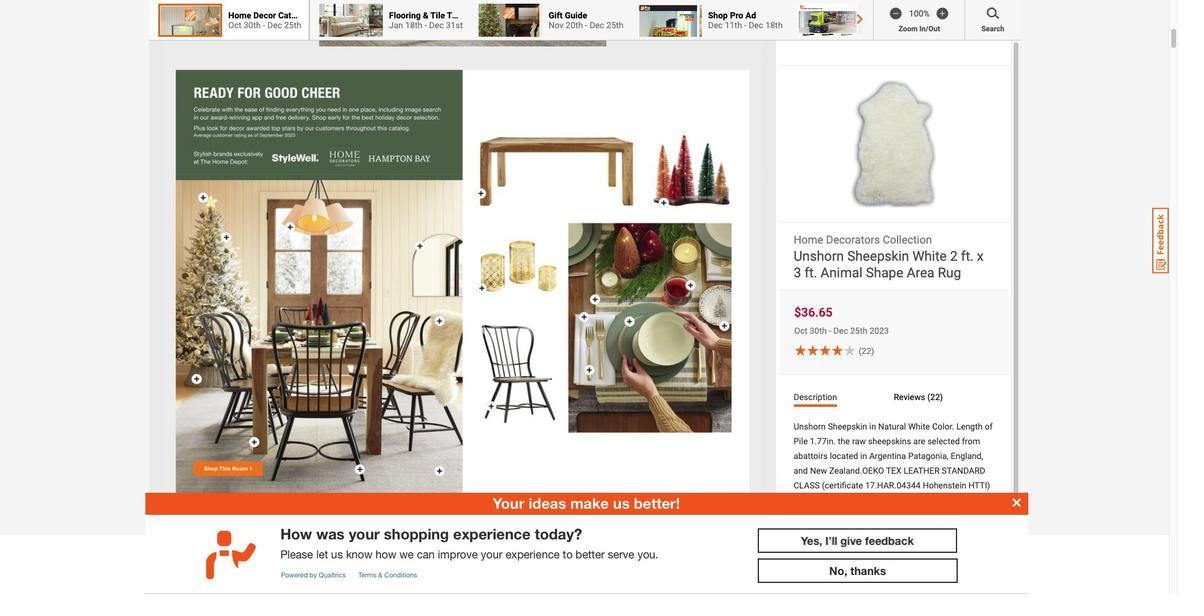Task type: describe. For each thing, give the bounding box(es) containing it.
feedback link image
[[1152, 207, 1169, 274]]



Task type: vqa. For each thing, say whether or not it's contained in the screenshot.
THE FEEDBACK LINK image on the top of page
yes



